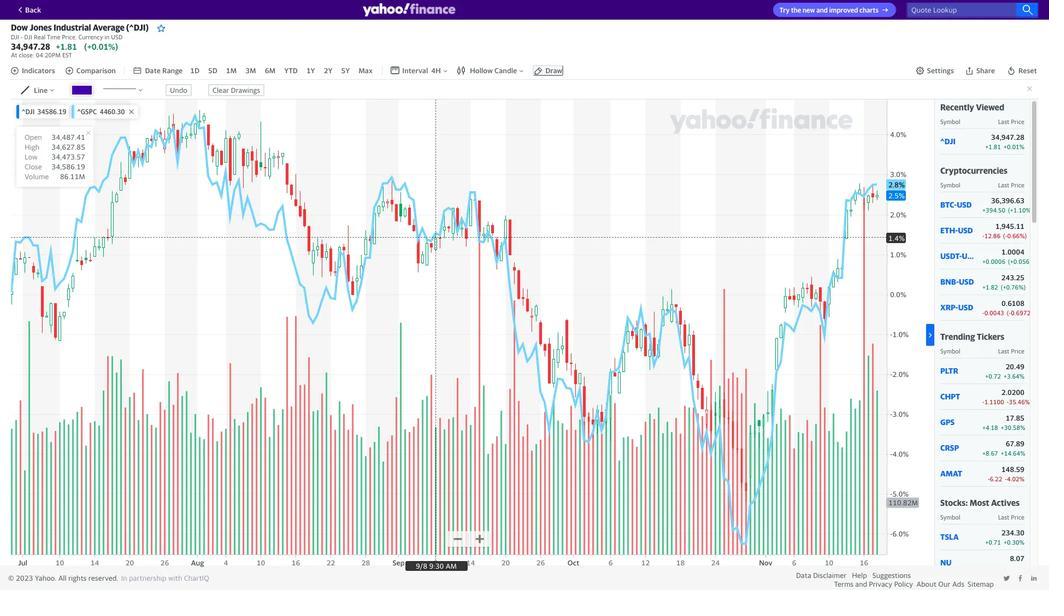 Task type: locate. For each thing, give the bounding box(es) containing it.
about
[[917, 580, 937, 589]]

1 horizontal spatial and
[[856, 580, 868, 589]]

(- for xrp-usd
[[1007, 309, 1012, 316]]

1 last from the top
[[999, 118, 1010, 125]]

price up 36,396.63
[[1012, 181, 1025, 188]]

34,473.57
[[52, 152, 85, 161]]

yahoo.
[[35, 574, 56, 583]]

(+0.0562%)
[[1009, 258, 1041, 265]]

4 symbol from the top
[[941, 514, 961, 521]]

4 last price from the top
[[999, 514, 1025, 521]]

cryptocurrencies
[[941, 165, 1008, 175]]

last price for cryptocurrencies
[[999, 181, 1025, 188]]

6m button
[[264, 65, 277, 76]]

chart toolbar toolbar
[[10, 61, 1039, 80]]

date range
[[145, 66, 183, 75]]

3m button
[[244, 65, 257, 76]]

© 2023 yahoo. all rights reserved. in partnership with chartiq
[[8, 574, 209, 583]]

usd left "+1.82"
[[960, 277, 975, 287]]

- down the dow
[[21, 33, 23, 41]]

sitemap
[[968, 580, 994, 589]]

1 horizontal spatial dji
[[24, 33, 32, 41]]

trending tickers
[[941, 332, 1005, 342]]

0.6108 -0.0043 (-0.6972%)
[[983, 299, 1038, 316]]

last price up 34,947.28 +1.81 +0.01%
[[999, 118, 1025, 125]]

tickers
[[977, 332, 1005, 342]]

crsp
[[941, 443, 960, 453]]

usd for bnb-
[[960, 277, 975, 287]]

last
[[999, 118, 1010, 125], [999, 181, 1010, 188], [999, 348, 1010, 355], [999, 514, 1010, 521]]

86.11m
[[60, 172, 85, 181]]

2y button
[[323, 65, 334, 76]]

gps link
[[941, 418, 978, 427]]

usd up usdt-usd link
[[958, 226, 974, 235]]

^dji inside right column element
[[941, 137, 956, 146]]

last price up 20.49
[[999, 348, 1025, 355]]

and right terms link
[[856, 580, 868, 589]]

- right eth-usd link
[[983, 232, 985, 239]]

last up 20.49
[[999, 348, 1010, 355]]

tsla link
[[941, 533, 978, 542]]

symbol down trending
[[941, 348, 961, 355]]

bnb-usd link
[[941, 277, 978, 287]]

usd for xrp-
[[959, 303, 974, 312]]

1,945.11
[[996, 222, 1025, 231]]

industrial
[[54, 22, 91, 32]]

(- inside 1,945.11 -12.86 (-0.66%)
[[1004, 232, 1008, 239]]

- inside 0.6108 -0.0043 (-0.6972%)
[[983, 309, 985, 316]]

last price up 36,396.63
[[999, 181, 1025, 188]]

^dji for ^dji
[[941, 137, 956, 146]]

(- inside 0.6108 -0.0043 (-0.6972%)
[[1007, 309, 1012, 316]]

2 dji from the left
[[24, 33, 32, 41]]

0 horizontal spatial 34,947.28
[[11, 42, 50, 51]]

^gspc
[[77, 108, 97, 116]]

✕
[[86, 129, 91, 136]]

17.85 for 17.85 +4.18 +30.58%
[[1006, 414, 1025, 422]]

sitemap link
[[968, 580, 994, 589]]

+0.0006
[[983, 258, 1006, 265]]

last down actives
[[999, 514, 1010, 521]]

reset button
[[1007, 65, 1039, 76]]

right column element
[[935, 99, 1041, 590]]

(+0.01%)
[[84, 42, 118, 51]]

4 last from the top
[[999, 514, 1010, 521]]

0 vertical spatial 34,947.28
[[11, 42, 50, 51]]

34,947.28 down real
[[11, 42, 50, 51]]

5d button
[[207, 65, 219, 76]]

1 vertical spatial 17.85
[[1006, 580, 1025, 589]]

usd right in
[[111, 33, 123, 41]]

help
[[853, 571, 868, 580]]

1 17.85 from the top
[[1006, 414, 1025, 422]]

last price for stocks: most actives
[[999, 514, 1025, 521]]

- for 148.59
[[988, 475, 990, 483]]

3 symbol from the top
[[941, 348, 961, 355]]

symbol up the btc-
[[941, 181, 961, 188]]

last for cryptocurrencies
[[999, 181, 1010, 188]]

34,947.28 for 34,947.28 +1.81 +0.01%
[[992, 133, 1025, 141]]

1y button
[[306, 65, 316, 76]]

- for 1,945.11
[[983, 232, 985, 239]]

and right new
[[817, 6, 828, 14]]

1 symbol from the top
[[941, 118, 961, 125]]

usd for btc-
[[957, 200, 972, 209]]

price up 20.49
[[1012, 348, 1025, 355]]

1d
[[190, 66, 200, 75]]

3 last price from the top
[[999, 348, 1025, 355]]

(- down 0.6108
[[1007, 309, 1012, 316]]

0 horizontal spatial dji
[[11, 33, 19, 41]]

dow jones industrial average (^dji)
[[11, 22, 149, 32]]

price for cryptocurrencies
[[1012, 181, 1025, 188]]

17.85 for 17.85
[[1006, 580, 1025, 589]]

dow
[[11, 22, 28, 32]]

- for dji
[[21, 33, 23, 41]]

privacy
[[869, 580, 893, 589]]

1 horizontal spatial 34,947.28
[[992, 133, 1025, 141]]

- right chpt link
[[983, 398, 985, 405]]

high
[[25, 143, 39, 151]]

last price down actives
[[999, 514, 1025, 521]]

symbol down stocks: at the bottom right
[[941, 514, 961, 521]]

- up stocks: most actives 'link'
[[988, 475, 990, 483]]

share button
[[964, 65, 997, 76]]

charts
[[860, 6, 879, 14]]

5d
[[208, 66, 217, 75]]

0 vertical spatial 17.85
[[1006, 414, 1025, 422]]

close:
[[19, 51, 34, 59]]

and
[[817, 6, 828, 14], [856, 580, 868, 589]]

0 horizontal spatial +1.81
[[56, 42, 77, 51]]

234.30
[[1002, 529, 1025, 537]]

0 vertical spatial and
[[817, 6, 828, 14]]

2 symbol from the top
[[941, 181, 961, 188]]

12.86
[[985, 232, 1001, 239]]

line button
[[21, 86, 55, 94]]

1 last price from the top
[[999, 118, 1025, 125]]

+0.71
[[986, 539, 1002, 546]]

3 price from the top
[[1012, 348, 1025, 355]]

0.0043
[[985, 309, 1005, 316]]

+1.81 down dji - dji real time price. currency in usd
[[56, 42, 77, 51]]

+1.81
[[56, 42, 77, 51], [986, 143, 1002, 150]]

^dji down 'recently'
[[941, 137, 956, 146]]

1 price from the top
[[1012, 118, 1025, 125]]

1.1100
[[985, 398, 1005, 405]]

nav element
[[133, 65, 374, 76]]

+1.81 inside 34,947.28 +1.81 +0.01%
[[986, 143, 1002, 150]]

try the new and improved charts
[[780, 6, 879, 14]]

+8.67
[[983, 450, 999, 457]]

pltr
[[941, 366, 959, 376]]

9/8
[[416, 562, 428, 571]]

show more image
[[927, 331, 935, 340]]

+1.81 for 34,947.28 +1.81 +0.01%
[[986, 143, 1002, 150]]

usd
[[111, 33, 123, 41], [957, 200, 972, 209], [958, 226, 974, 235], [963, 252, 978, 261], [960, 277, 975, 287], [959, 303, 974, 312]]

suggestions link
[[873, 571, 911, 580]]

usd down bnb-usd link
[[959, 303, 974, 312]]

- inside 1,945.11 -12.86 (-0.66%)
[[983, 232, 985, 239]]

all
[[58, 574, 67, 583]]

1 vertical spatial (-
[[1007, 309, 1012, 316]]

4 price from the top
[[1012, 514, 1025, 521]]

price up 234.30
[[1012, 514, 1025, 521]]

eth-usd link
[[941, 226, 978, 235]]

tsla
[[941, 533, 959, 542]]

2 last price from the top
[[999, 181, 1025, 188]]

(- for eth-usd
[[1004, 232, 1008, 239]]

148.59
[[1002, 465, 1025, 474]]

usd up eth-usd link
[[957, 200, 972, 209]]

symbol for cryptocurrencies
[[941, 181, 961, 188]]

suggestions
[[873, 571, 911, 580]]

+14.64%
[[1001, 450, 1026, 457]]

stocks: most actives link
[[941, 498, 1020, 508]]

1 vertical spatial and
[[856, 580, 868, 589]]

chpt
[[941, 392, 961, 401]]

17.85 inside 17.85 +4.18 +30.58%
[[1006, 414, 1025, 422]]

last price for recently viewed
[[999, 118, 1025, 125]]

max
[[359, 66, 373, 75]]

1 vertical spatial +1.81
[[986, 143, 1002, 150]]

1 vertical spatial 34,947.28
[[992, 133, 1025, 141]]

2 17.85 from the top
[[1006, 580, 1025, 589]]

34,947.28 up the +0.01%
[[992, 133, 1025, 141]]

symbol down 'recently'
[[941, 118, 961, 125]]

234.30 +0.71 +0.30%
[[986, 529, 1025, 546]]

^dji link
[[941, 137, 978, 146]]

interval 4h
[[403, 66, 441, 75]]

34,627.85
[[52, 143, 85, 151]]

bnb-
[[941, 277, 960, 287]]

usdt-
[[941, 252, 963, 261]]

17.85 down +2.80%
[[1006, 580, 1025, 589]]

34,947.28 inside 34,947.28 +1.81 +0.01%
[[992, 133, 1025, 141]]

+1.81 left the +0.01%
[[986, 143, 1002, 150]]

1 vertical spatial ^dji
[[941, 137, 956, 146]]

2 price from the top
[[1012, 181, 1025, 188]]

(- down 1,945.11
[[1004, 232, 1008, 239]]

0 horizontal spatial ^dji
[[22, 108, 35, 116]]

0 horizontal spatial and
[[817, 6, 828, 14]]

1 horizontal spatial ^dji
[[941, 137, 956, 146]]

last down viewed
[[999, 118, 1010, 125]]

last up 36,396.63
[[999, 181, 1010, 188]]

0 vertical spatial ^dji
[[22, 108, 35, 116]]

0 vertical spatial (-
[[1004, 232, 1008, 239]]

trending
[[941, 332, 976, 342]]

undo
[[170, 86, 188, 94]]

date range button
[[133, 66, 183, 75]]

stocks: most actives
[[941, 498, 1020, 508]]

+4.18
[[983, 424, 999, 431]]

2 last from the top
[[999, 181, 1010, 188]]

dji down the dow
[[11, 33, 19, 41]]

and inside "try the new and improved charts" button
[[817, 6, 828, 14]]

chartiq
[[184, 574, 209, 583]]

draw
[[546, 66, 563, 75]]

148.59 -6.22 -4.02%
[[988, 465, 1025, 483]]

- up tickers
[[983, 309, 985, 316]]

^dji left 34586.19
[[22, 108, 35, 116]]

dji left real
[[24, 33, 32, 41]]

3 last from the top
[[999, 348, 1010, 355]]

usd left +0.0006
[[963, 252, 978, 261]]

price up 34,947.28 +1.81 +0.01%
[[1012, 118, 1025, 125]]

67.89
[[1006, 439, 1025, 448]]

243.25
[[1002, 273, 1025, 282]]

1 horizontal spatial +1.81
[[986, 143, 1002, 150]]

follow on linkedin image
[[1031, 575, 1038, 582]]

^dji 34586.19
[[22, 108, 66, 116]]

17.85 up +30.58% at bottom
[[1006, 414, 1025, 422]]

34,487.41
[[52, 133, 85, 141]]

hollow candle button
[[457, 66, 525, 75]]

0 vertical spatial +1.81
[[56, 42, 77, 51]]

eth-
[[941, 226, 958, 235]]

back
[[25, 5, 41, 14]]



Task type: describe. For each thing, give the bounding box(es) containing it.
share
[[977, 66, 996, 75]]

clear drawings button
[[208, 84, 265, 96]]

ads
[[953, 580, 965, 589]]

policy
[[895, 580, 914, 589]]

drawings
[[231, 86, 260, 94]]

disclaimer
[[814, 571, 847, 580]]

our
[[939, 580, 951, 589]]

real
[[34, 33, 46, 41]]

terms
[[835, 580, 854, 589]]

(+0.01%) at close:  04:20pm est
[[11, 42, 118, 59]]

+0.01%
[[1004, 143, 1025, 150]]

clear
[[213, 86, 229, 94]]

data
[[797, 571, 812, 580]]

+394.50
[[983, 206, 1006, 214]]

(+1.10%)
[[1009, 206, 1034, 214]]

04:20pm
[[36, 51, 61, 59]]

243.25 +1.82 (+0.76%)
[[983, 273, 1026, 291]]

jones
[[30, 22, 52, 32]]

+1.81 for 34,947.28 +1.81
[[56, 42, 77, 51]]

last for trending tickers
[[999, 348, 1010, 355]]

est
[[62, 51, 72, 59]]

interval
[[403, 66, 428, 75]]

price for recently viewed
[[1012, 118, 1025, 125]]

^dji for ^dji 34586.19
[[22, 108, 35, 116]]

in
[[105, 33, 110, 41]]

symbol for trending tickers
[[941, 348, 961, 355]]

btc-usd link
[[941, 200, 978, 209]]

new
[[803, 6, 816, 14]]

in
[[121, 574, 127, 583]]

5y button
[[340, 65, 351, 76]]

5y
[[341, 66, 350, 75]]

bnb-usd
[[941, 277, 975, 287]]

most
[[970, 498, 990, 508]]

nu
[[941, 558, 952, 568]]

+0.22
[[986, 565, 1002, 572]]

try the new and improved charts button
[[774, 3, 897, 17]]

+2.80%
[[1004, 565, 1025, 572]]

and inside 'data disclaimer help suggestions terms and privacy policy about our ads sitemap'
[[856, 580, 868, 589]]

partnership
[[129, 574, 166, 583]]

hollow
[[470, 66, 493, 75]]

2023
[[16, 574, 33, 583]]

usd for usdt-
[[963, 252, 978, 261]]

viewed
[[977, 102, 1005, 112]]

amat link
[[941, 469, 978, 478]]

price for stocks: most actives
[[1012, 514, 1025, 521]]

last for recently viewed
[[999, 118, 1010, 125]]

indicators
[[22, 66, 55, 75]]

last price for trending tickers
[[999, 348, 1025, 355]]

comparison
[[76, 66, 116, 75]]

rights
[[68, 574, 87, 583]]

+3.64%
[[1004, 373, 1025, 380]]

35.46%
[[1010, 398, 1031, 405]]

Quote Lookup text field
[[908, 2, 1039, 17]]

1 dji from the left
[[11, 33, 19, 41]]

try
[[780, 6, 790, 14]]

usdt-usd
[[941, 252, 978, 261]]

follow on facebook image
[[1017, 575, 1025, 582]]

search image
[[1023, 4, 1034, 15]]

currency
[[78, 33, 103, 41]]

volume
[[25, 172, 49, 181]]

help link
[[853, 571, 868, 580]]

34586.19
[[37, 108, 66, 116]]

- down 2.0200
[[1007, 398, 1010, 405]]

btc-
[[941, 200, 957, 209]]

- for 0.6108
[[983, 309, 985, 316]]

pltr link
[[941, 366, 978, 376]]

cryptocurrencies link
[[941, 165, 1008, 175]]

0.6972%)
[[1012, 309, 1038, 316]]

- right 6.22
[[1006, 475, 1008, 483]]

4460.30
[[100, 108, 125, 116]]

crsp link
[[941, 443, 978, 453]]

17.85 +4.18 +30.58%
[[983, 414, 1026, 431]]

data disclaimer link
[[797, 571, 847, 580]]

follow on twitter image
[[1004, 575, 1011, 582]]

36,396.63
[[992, 196, 1025, 205]]

34,947.28 +1.81 +0.01%
[[986, 133, 1025, 150]]

- for 2.0200
[[983, 398, 985, 405]]

hollow candle
[[470, 66, 517, 75]]

1d button
[[189, 65, 201, 76]]

max button
[[358, 65, 374, 76]]

data disclaimer help suggestions terms and privacy policy about our ads sitemap
[[797, 571, 994, 589]]

trending tickers link
[[941, 332, 1005, 342]]

34,947.28 for 34,947.28 +1.81
[[11, 42, 50, 51]]

dji - dji real time price. currency in usd
[[11, 33, 123, 41]]

settings
[[928, 66, 955, 75]]

last for stocks: most actives
[[999, 514, 1010, 521]]

yahoo finance logo image
[[363, 3, 456, 16]]

symbol for stocks: most actives
[[941, 514, 961, 521]]

symbol for recently viewed
[[941, 118, 961, 125]]

20.49
[[1006, 362, 1025, 371]]

1.0004 +0.0006 (+0.0562%)
[[983, 247, 1041, 265]]

settings button
[[916, 66, 955, 75]]

price for trending tickers
[[1012, 348, 1025, 355]]

+0.72
[[986, 373, 1002, 380]]

back button
[[11, 3, 45, 17]]

usd for eth-
[[958, 226, 974, 235]]

ytd
[[284, 66, 298, 75]]

comparison button
[[65, 66, 116, 75]]

1m button
[[225, 65, 238, 76]]



Task type: vqa. For each thing, say whether or not it's contained in the screenshot.


